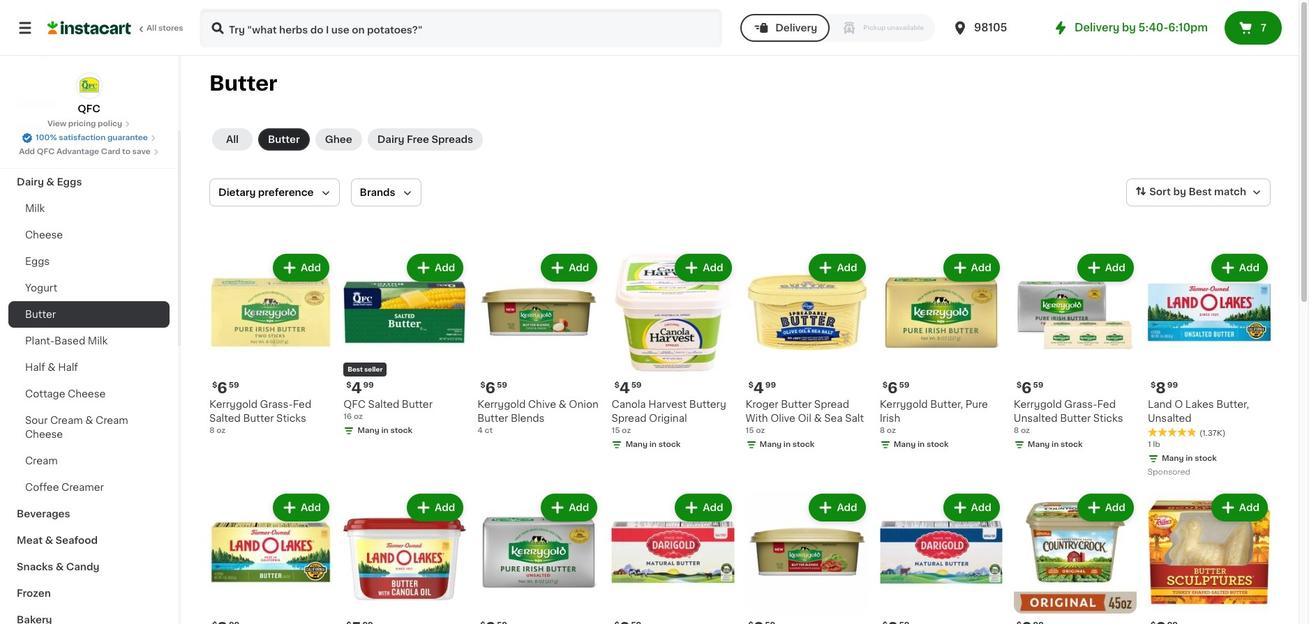 Task type: describe. For each thing, give the bounding box(es) containing it.
delivery button
[[741, 14, 830, 42]]

all for all
[[226, 135, 239, 145]]

100% satisfaction guarantee button
[[22, 130, 156, 144]]

oz inside kerrygold butter, pure irish 8 oz
[[887, 427, 896, 435]]

stock for grass-
[[1061, 441, 1083, 449]]

many in stock for oz
[[358, 427, 413, 435]]

kerrygold for irish
[[880, 400, 928, 410]]

& right "meat"
[[45, 536, 53, 546]]

dairy & eggs link
[[8, 169, 170, 195]]

4 for kroger
[[754, 381, 764, 396]]

kerrygold grass-fed salted butter sticks 8 oz
[[209, 400, 312, 435]]

instacart logo image
[[47, 20, 131, 36]]

grass- for unsalted
[[1065, 400, 1098, 410]]

dairy for dairy & eggs
[[17, 177, 44, 187]]

4 for canola
[[620, 381, 630, 396]]

pure
[[966, 400, 989, 410]]

ct
[[485, 427, 493, 435]]

milk link
[[8, 195, 170, 222]]

$ 4 59
[[615, 381, 642, 396]]

thanksgiving link
[[8, 116, 170, 142]]

candy
[[66, 563, 99, 573]]

free
[[407, 135, 429, 145]]

eggs link
[[8, 249, 170, 275]]

qfc for qfc salted butter 16 oz
[[344, 400, 366, 410]]

many in stock for olive
[[760, 441, 815, 449]]

snacks & candy link
[[8, 554, 170, 581]]

100%
[[36, 134, 57, 142]]

unsalted inside kerrygold grass-fed unsalted butter sticks 8 oz
[[1014, 414, 1058, 424]]

6:10pm
[[1169, 22, 1209, 33]]

o
[[1175, 400, 1184, 410]]

lb
[[1154, 441, 1161, 449]]

qfc link
[[76, 73, 102, 116]]

service type group
[[741, 14, 936, 42]]

59 for kerrygold grass-fed salted butter sticks
[[229, 382, 239, 390]]

oil
[[798, 414, 812, 424]]

frozen link
[[8, 581, 170, 607]]

view pricing policy
[[47, 120, 122, 128]]

59 for kerrygold chive & onion butter blends
[[497, 382, 508, 390]]

sour
[[25, 416, 48, 426]]

$ 8 99
[[1151, 381, 1179, 396]]

$ 4 99 for qfc
[[346, 381, 374, 396]]

view pricing policy link
[[47, 119, 131, 130]]

produce
[[17, 151, 59, 161]]

meat & seafood
[[17, 536, 98, 546]]

$ for kerrygold butter, pure irish
[[883, 382, 888, 390]]

buttery
[[690, 400, 727, 410]]

4 for qfc
[[352, 381, 362, 396]]

many for butter
[[1028, 441, 1050, 449]]

stores
[[158, 24, 183, 32]]

many in stock for butter
[[1028, 441, 1083, 449]]

seller
[[364, 367, 383, 373]]

original
[[649, 414, 687, 424]]

half & half link
[[8, 355, 170, 381]]

butter inside kerrygold chive & onion butter blends 4 ct
[[478, 414, 508, 424]]

oz inside the kerrygold grass-fed salted butter sticks 8 oz
[[217, 427, 226, 435]]

16
[[344, 413, 352, 421]]

based
[[54, 337, 85, 346]]

oz inside kerrygold grass-fed unsalted butter sticks 8 oz
[[1021, 427, 1031, 435]]

0 vertical spatial butter link
[[258, 128, 310, 151]]

all stores
[[147, 24, 183, 32]]

thanksgiving
[[17, 124, 84, 134]]

snacks & candy
[[17, 563, 99, 573]]

in for 8
[[918, 441, 925, 449]]

$ for kroger butter spread with olive oil & sea salt
[[749, 382, 754, 390]]

$ 4 99 for kroger
[[749, 381, 776, 396]]

cottage cheese
[[25, 390, 106, 399]]

all link
[[212, 128, 253, 151]]

yogurt
[[25, 283, 57, 293]]

best match
[[1189, 187, 1247, 197]]

view
[[47, 120, 66, 128]]

salted inside the kerrygold grass-fed salted butter sticks 8 oz
[[209, 414, 241, 424]]

cream down cottage cheese 'link'
[[96, 416, 128, 426]]

recipes
[[17, 98, 58, 108]]

irish
[[880, 414, 901, 424]]

plant-
[[25, 337, 54, 346]]

add button inside product group
[[1213, 256, 1267, 281]]

sort by
[[1150, 187, 1187, 197]]

spread inside kroger butter spread with olive oil & sea salt 15 oz
[[815, 400, 850, 410]]

$ for qfc salted butter
[[346, 382, 352, 390]]

salted inside qfc salted butter 16 oz
[[368, 400, 400, 410]]

6 for kerrygold grass-fed salted butter sticks
[[217, 381, 227, 396]]

& inside 'link'
[[56, 563, 64, 573]]

lists link
[[8, 39, 170, 67]]

cream down 'cottage cheese'
[[50, 416, 83, 426]]

fed for unsalted
[[1098, 400, 1116, 410]]

coffee
[[25, 483, 59, 493]]

1 half from the left
[[25, 363, 45, 373]]

6 for kerrygold butter, pure irish
[[888, 381, 898, 396]]

meat & seafood link
[[8, 528, 170, 554]]

15 inside kroger butter spread with olive oil & sea salt 15 oz
[[746, 427, 754, 435]]

sort
[[1150, 187, 1172, 197]]

lists
[[39, 48, 63, 58]]

8 inside kerrygold butter, pure irish 8 oz
[[880, 427, 885, 435]]

half & half
[[25, 363, 78, 373]]

0 horizontal spatial qfc
[[37, 148, 55, 156]]

butter inside qfc salted butter 16 oz
[[402, 400, 433, 410]]

6 for kerrygold grass-fed unsalted butter sticks
[[1022, 381, 1032, 396]]

dairy free spreads link
[[368, 128, 483, 151]]

59 for canola harvest buttery spread original
[[632, 382, 642, 390]]

(1.37k)
[[1200, 430, 1226, 438]]

salt
[[846, 414, 864, 424]]

spreads
[[432, 135, 473, 145]]

qfc salted butter 16 oz
[[344, 400, 433, 421]]

beverages link
[[8, 501, 170, 528]]

qfc logo image
[[76, 73, 102, 99]]

& down produce
[[46, 177, 54, 187]]

$ 6 59 for kerrygold grass-fed unsalted butter sticks
[[1017, 381, 1044, 396]]

kerrygold chive & onion butter blends 4 ct
[[478, 400, 599, 435]]

spread inside canola harvest buttery spread original 15 oz
[[612, 414, 647, 424]]

many in stock up sponsored badge "image"
[[1162, 455, 1217, 463]]

2 half from the left
[[58, 363, 78, 373]]

stock for butter,
[[927, 441, 949, 449]]

ghee
[[325, 135, 352, 145]]

advantage
[[57, 148, 99, 156]]

unsalted inside the 'land o lakes butter, unsalted'
[[1148, 414, 1192, 424]]

6 for kerrygold chive & onion butter blends
[[486, 381, 496, 396]]

land o lakes butter, unsalted
[[1148, 400, 1250, 424]]

kroger
[[746, 400, 779, 410]]

0 vertical spatial eggs
[[57, 177, 82, 187]]

dietary
[[219, 188, 256, 198]]

cheese inside sour cream & cream cheese
[[25, 430, 63, 440]]

$ 6 59 for kerrygold butter, pure irish
[[883, 381, 910, 396]]

recipes link
[[8, 89, 170, 116]]

in for oz
[[382, 427, 389, 435]]

save
[[132, 148, 151, 156]]

olive
[[771, 414, 796, 424]]

with
[[746, 414, 768, 424]]



Task type: vqa. For each thing, say whether or not it's contained in the screenshot.
Type in the address Select the correct address from populated addresses Make sure the pin on the map matches the correct location
no



Task type: locate. For each thing, give the bounding box(es) containing it.
qfc
[[78, 104, 100, 114], [37, 148, 55, 156], [344, 400, 366, 410]]

$ 6 59 up irish
[[883, 381, 910, 396]]

$ for land o lakes butter, unsalted
[[1151, 382, 1156, 390]]

sour cream & cream cheese
[[25, 416, 128, 440]]

15 down the canola
[[612, 427, 620, 435]]

59 inside $ 4 59
[[632, 382, 642, 390]]

6 up the kerrygold grass-fed salted butter sticks 8 oz
[[217, 381, 227, 396]]

dietary preference
[[219, 188, 314, 198]]

1 horizontal spatial grass-
[[1065, 400, 1098, 410]]

preference
[[258, 188, 314, 198]]

7 button
[[1225, 11, 1283, 45]]

4 down the best seller
[[352, 381, 362, 396]]

kerrygold butter, pure irish 8 oz
[[880, 400, 989, 435]]

butter, inside the 'land o lakes butter, unsalted'
[[1217, 400, 1250, 410]]

4 6 from the left
[[1022, 381, 1032, 396]]

cheese down the sour
[[25, 430, 63, 440]]

99 up kroger
[[766, 382, 776, 390]]

product group containing 8
[[1148, 251, 1271, 480]]

0 vertical spatial all
[[147, 24, 157, 32]]

lakes
[[1186, 400, 1215, 410]]

0 horizontal spatial best
[[348, 367, 363, 373]]

plant-based milk link
[[8, 328, 170, 355]]

kerrygold for salted
[[209, 400, 258, 410]]

milk inside milk link
[[25, 204, 45, 214]]

$ 6 59 up ct
[[481, 381, 508, 396]]

3 59 from the left
[[632, 382, 642, 390]]

kroger butter spread with olive oil & sea salt 15 oz
[[746, 400, 864, 435]]

15 down with
[[746, 427, 754, 435]]

stock inside product group
[[1195, 455, 1217, 463]]

& down cottage cheese 'link'
[[85, 416, 93, 426]]

2 horizontal spatial qfc
[[344, 400, 366, 410]]

2 99 from the left
[[766, 382, 776, 390]]

brands button
[[351, 179, 421, 207]]

99 for qfc
[[363, 382, 374, 390]]

in down kerrygold butter, pure irish 8 oz
[[918, 441, 925, 449]]

butter, right lakes
[[1217, 400, 1250, 410]]

59 for kerrygold grass-fed unsalted butter sticks
[[1034, 382, 1044, 390]]

1 vertical spatial all
[[226, 135, 239, 145]]

$ up kroger
[[749, 382, 754, 390]]

many in stock down kerrygold grass-fed unsalted butter sticks 8 oz
[[1028, 441, 1083, 449]]

8 inside product group
[[1156, 381, 1166, 396]]

2 6 from the left
[[486, 381, 496, 396]]

coffee creamer
[[25, 483, 104, 493]]

1 vertical spatial cheese
[[68, 390, 106, 399]]

grass-
[[260, 400, 293, 410], [1065, 400, 1098, 410]]

in down qfc salted butter 16 oz
[[382, 427, 389, 435]]

all stores link
[[47, 8, 184, 47]]

1 vertical spatial eggs
[[25, 257, 50, 267]]

0 vertical spatial spread
[[815, 400, 850, 410]]

0 vertical spatial salted
[[368, 400, 400, 410]]

qfc up 16
[[344, 400, 366, 410]]

59 up the canola
[[632, 382, 642, 390]]

Search field
[[201, 10, 721, 46]]

in down olive at the right
[[784, 441, 791, 449]]

many down qfc salted butter 16 oz
[[358, 427, 380, 435]]

add
[[19, 148, 35, 156], [301, 263, 321, 273], [435, 263, 455, 273], [569, 263, 590, 273], [703, 263, 724, 273], [837, 263, 858, 273], [972, 263, 992, 273], [1106, 263, 1126, 273], [1240, 263, 1260, 273], [301, 503, 321, 513], [435, 503, 455, 513], [569, 503, 590, 513], [703, 503, 724, 513], [837, 503, 858, 513], [972, 503, 992, 513], [1106, 503, 1126, 513], [1240, 503, 1260, 513]]

1 fed from the left
[[293, 400, 312, 410]]

oz inside kroger butter spread with olive oil & sea salt 15 oz
[[756, 427, 765, 435]]

0 horizontal spatial eggs
[[25, 257, 50, 267]]

fed inside the kerrygold grass-fed salted butter sticks 8 oz
[[293, 400, 312, 410]]

1 vertical spatial by
[[1174, 187, 1187, 197]]

1 horizontal spatial spread
[[815, 400, 850, 410]]

5:40-
[[1139, 22, 1169, 33]]

0 horizontal spatial milk
[[25, 204, 45, 214]]

to
[[122, 148, 130, 156]]

brands
[[360, 188, 396, 198]]

98105
[[975, 22, 1008, 33]]

seafood
[[56, 536, 98, 546]]

sticks for salted
[[277, 414, 306, 424]]

0 horizontal spatial unsalted
[[1014, 414, 1058, 424]]

2 15 from the left
[[746, 427, 754, 435]]

4 kerrygold from the left
[[1014, 400, 1062, 410]]

8 inside the kerrygold grass-fed salted butter sticks 8 oz
[[209, 427, 215, 435]]

satisfaction
[[59, 134, 106, 142]]

stock for butter
[[793, 441, 815, 449]]

3 $ 6 59 from the left
[[883, 381, 910, 396]]

0 horizontal spatial delivery
[[776, 23, 818, 33]]

1 horizontal spatial 15
[[746, 427, 754, 435]]

$ up the canola
[[615, 382, 620, 390]]

0 horizontal spatial salted
[[209, 414, 241, 424]]

pricing
[[68, 120, 96, 128]]

0 vertical spatial qfc
[[78, 104, 100, 114]]

stock down the 'oil' at the bottom
[[793, 441, 815, 449]]

5 $ from the left
[[749, 382, 754, 390]]

sea
[[825, 414, 843, 424]]

kerrygold inside the kerrygold grass-fed salted butter sticks 8 oz
[[209, 400, 258, 410]]

coffee creamer link
[[8, 475, 170, 501]]

4 inside kerrygold chive & onion butter blends 4 ct
[[478, 427, 483, 435]]

guarantee
[[107, 134, 148, 142]]

& right the 'oil' at the bottom
[[814, 414, 822, 424]]

delivery inside delivery button
[[776, 23, 818, 33]]

card
[[101, 148, 120, 156]]

spread down the canola
[[612, 414, 647, 424]]

in for butter
[[1052, 441, 1059, 449]]

1 horizontal spatial sticks
[[1094, 414, 1124, 424]]

1 vertical spatial spread
[[612, 414, 647, 424]]

2 $ 4 99 from the left
[[749, 381, 776, 396]]

1 vertical spatial qfc
[[37, 148, 55, 156]]

1 vertical spatial dairy
[[17, 177, 44, 187]]

oz inside canola harvest buttery spread original 15 oz
[[622, 427, 631, 435]]

cottage
[[25, 390, 65, 399]]

dietary preference button
[[209, 179, 340, 207]]

many down kerrygold grass-fed unsalted butter sticks 8 oz
[[1028, 441, 1050, 449]]

6 up kerrygold grass-fed unsalted butter sticks 8 oz
[[1022, 381, 1032, 396]]

sticks inside kerrygold grass-fed unsalted butter sticks 8 oz
[[1094, 414, 1124, 424]]

2 horizontal spatial 99
[[1168, 382, 1179, 390]]

1 vertical spatial butter link
[[8, 302, 170, 328]]

stock for salted
[[391, 427, 413, 435]]

grass- inside the kerrygold grass-fed salted butter sticks 8 oz
[[260, 400, 293, 410]]

stock down kerrygold butter, pure irish 8 oz
[[927, 441, 949, 449]]

2 sticks from the left
[[1094, 414, 1124, 424]]

best for best seller
[[348, 367, 363, 373]]

1 butter, from the left
[[931, 400, 964, 410]]

grass- for salted
[[260, 400, 293, 410]]

many down olive at the right
[[760, 441, 782, 449]]

1 unsalted from the left
[[1014, 414, 1058, 424]]

best inside field
[[1189, 187, 1212, 197]]

99 up o
[[1168, 382, 1179, 390]]

in down kerrygold grass-fed unsalted butter sticks 8 oz
[[1052, 441, 1059, 449]]

4 $ 6 59 from the left
[[1017, 381, 1044, 396]]

oz
[[354, 413, 363, 421], [217, 427, 226, 435], [622, 427, 631, 435], [756, 427, 765, 435], [887, 427, 896, 435], [1021, 427, 1031, 435]]

delivery for delivery by 5:40-6:10pm
[[1075, 22, 1120, 33]]

1 99 from the left
[[363, 382, 374, 390]]

dairy
[[377, 135, 405, 145], [17, 177, 44, 187]]

in for original
[[650, 441, 657, 449]]

many in stock down olive at the right
[[760, 441, 815, 449]]

stock down (1.37k)
[[1195, 455, 1217, 463]]

4 59 from the left
[[900, 382, 910, 390]]

harvest
[[649, 400, 687, 410]]

frozen
[[17, 589, 51, 599]]

0 horizontal spatial 15
[[612, 427, 620, 435]]

many for original
[[626, 441, 648, 449]]

many in stock for original
[[626, 441, 681, 449]]

1 horizontal spatial qfc
[[78, 104, 100, 114]]

$ inside $ 8 99
[[1151, 382, 1156, 390]]

eggs down "advantage"
[[57, 177, 82, 187]]

59 up the kerrygold grass-fed salted butter sticks 8 oz
[[229, 382, 239, 390]]

6 up irish
[[888, 381, 898, 396]]

many in stock down kerrygold butter, pure irish 8 oz
[[894, 441, 949, 449]]

0 vertical spatial milk
[[25, 204, 45, 214]]

stock down qfc salted butter 16 oz
[[391, 427, 413, 435]]

oz inside qfc salted butter 16 oz
[[354, 413, 363, 421]]

many down irish
[[894, 441, 916, 449]]

0 horizontal spatial fed
[[293, 400, 312, 410]]

& up cottage
[[48, 363, 56, 373]]

1 horizontal spatial delivery
[[1075, 22, 1120, 33]]

1 horizontal spatial butter,
[[1217, 400, 1250, 410]]

spread up sea
[[815, 400, 850, 410]]

0 horizontal spatial sticks
[[277, 414, 306, 424]]

butter
[[209, 73, 278, 94], [268, 135, 300, 145], [25, 310, 56, 320], [402, 400, 433, 410], [781, 400, 812, 410], [243, 414, 274, 424], [478, 414, 508, 424], [1061, 414, 1091, 424]]

canola harvest buttery spread original 15 oz
[[612, 400, 727, 435]]

1 horizontal spatial butter link
[[258, 128, 310, 151]]

3 $ from the left
[[481, 382, 486, 390]]

in for olive
[[784, 441, 791, 449]]

1 horizontal spatial by
[[1174, 187, 1187, 197]]

2 vertical spatial cheese
[[25, 430, 63, 440]]

4 up the canola
[[620, 381, 630, 396]]

all left stores
[[147, 24, 157, 32]]

2 unsalted from the left
[[1148, 414, 1192, 424]]

snacks
[[17, 563, 53, 573]]

half down plant-based milk
[[58, 363, 78, 373]]

cream link
[[8, 448, 170, 475]]

0 horizontal spatial dairy
[[17, 177, 44, 187]]

cheese
[[25, 230, 63, 240], [68, 390, 106, 399], [25, 430, 63, 440]]

99 for kroger
[[766, 382, 776, 390]]

5 59 from the left
[[1034, 382, 1044, 390]]

&
[[46, 177, 54, 187], [48, 363, 56, 373], [559, 400, 567, 410], [814, 414, 822, 424], [85, 416, 93, 426], [45, 536, 53, 546], [56, 563, 64, 573]]

best seller
[[348, 367, 383, 373]]

dairy down produce
[[17, 177, 44, 187]]

1 horizontal spatial 99
[[766, 382, 776, 390]]

best left match
[[1189, 187, 1212, 197]]

kerrygold
[[209, 400, 258, 410], [478, 400, 526, 410], [880, 400, 928, 410], [1014, 400, 1062, 410]]

butter, left pure
[[931, 400, 964, 410]]

all
[[147, 24, 157, 32], [226, 135, 239, 145]]

half down plant-
[[25, 363, 45, 373]]

99 inside $ 8 99
[[1168, 382, 1179, 390]]

many for olive
[[760, 441, 782, 449]]

Best match Sort by field
[[1127, 179, 1271, 207]]

59 up kerrygold grass-fed unsalted butter sticks 8 oz
[[1034, 382, 1044, 390]]

by left 5:40-
[[1123, 22, 1137, 33]]

1 59 from the left
[[229, 382, 239, 390]]

kerrygold inside kerrygold butter, pure irish 8 oz
[[880, 400, 928, 410]]

delivery by 5:40-6:10pm link
[[1053, 20, 1209, 36]]

& inside kerrygold chive & onion butter blends 4 ct
[[559, 400, 567, 410]]

kerrygold grass-fed unsalted butter sticks 8 oz
[[1014, 400, 1124, 435]]

sour cream & cream cheese link
[[8, 408, 170, 448]]

butter inside kerrygold grass-fed unsalted butter sticks 8 oz
[[1061, 414, 1091, 424]]

★★★★★
[[1148, 428, 1197, 438], [1148, 428, 1197, 438]]

butter inside the kerrygold grass-fed salted butter sticks 8 oz
[[243, 414, 274, 424]]

sticks inside the kerrygold grass-fed salted butter sticks 8 oz
[[277, 414, 306, 424]]

$ up the kerrygold grass-fed salted butter sticks 8 oz
[[212, 382, 217, 390]]

qfc up the view pricing policy link
[[78, 104, 100, 114]]

2 grass- from the left
[[1065, 400, 1098, 410]]

$ 4 99 down the best seller
[[346, 381, 374, 396]]

butter link up based
[[8, 302, 170, 328]]

$ for kerrygold grass-fed unsalted butter sticks
[[1017, 382, 1022, 390]]

milk inside plant-based milk link
[[88, 337, 108, 346]]

1 horizontal spatial salted
[[368, 400, 400, 410]]

cream up coffee
[[25, 457, 58, 466]]

dairy left free
[[377, 135, 405, 145]]

3 6 from the left
[[888, 381, 898, 396]]

0 vertical spatial cheese
[[25, 230, 63, 240]]

1 $ 4 99 from the left
[[346, 381, 374, 396]]

kerrygold inside kerrygold grass-fed unsalted butter sticks 8 oz
[[1014, 400, 1062, 410]]

$ 4 99 up kroger
[[749, 381, 776, 396]]

best for best match
[[1189, 187, 1212, 197]]

butter link
[[258, 128, 310, 151], [8, 302, 170, 328]]

milk
[[25, 204, 45, 214], [88, 337, 108, 346]]

0 vertical spatial dairy
[[377, 135, 405, 145]]

cheese link
[[8, 222, 170, 249]]

1 grass- from the left
[[260, 400, 293, 410]]

by
[[1123, 22, 1137, 33], [1174, 187, 1187, 197]]

6 $ from the left
[[883, 382, 888, 390]]

cheese down half & half link
[[68, 390, 106, 399]]

land
[[1148, 400, 1173, 410]]

butter, inside kerrygold butter, pure irish 8 oz
[[931, 400, 964, 410]]

0 horizontal spatial 99
[[363, 382, 374, 390]]

59 for kerrygold butter, pure irish
[[900, 382, 910, 390]]

0 vertical spatial best
[[1189, 187, 1212, 197]]

1 horizontal spatial all
[[226, 135, 239, 145]]

unsalted
[[1014, 414, 1058, 424], [1148, 414, 1192, 424]]

chive
[[528, 400, 556, 410]]

add inside product group
[[1240, 263, 1260, 273]]

4 up kroger
[[754, 381, 764, 396]]

produce link
[[8, 142, 170, 169]]

many in stock for 8
[[894, 441, 949, 449]]

& inside sour cream & cream cheese
[[85, 416, 93, 426]]

cheese inside cottage cheese 'link'
[[68, 390, 106, 399]]

1 kerrygold from the left
[[209, 400, 258, 410]]

1 15 from the left
[[612, 427, 620, 435]]

butter link right all link
[[258, 128, 310, 151]]

99 down the best seller
[[363, 382, 374, 390]]

add inside add qfc advantage card to save link
[[19, 148, 35, 156]]

1 horizontal spatial milk
[[88, 337, 108, 346]]

0 horizontal spatial all
[[147, 24, 157, 32]]

2 fed from the left
[[1098, 400, 1116, 410]]

qfc for qfc
[[78, 104, 100, 114]]

sponsored badge image
[[1148, 469, 1191, 477]]

creamer
[[61, 483, 104, 493]]

1 lb
[[1148, 441, 1161, 449]]

1 vertical spatial salted
[[209, 414, 241, 424]]

$ for kerrygold grass-fed salted butter sticks
[[212, 382, 217, 390]]

by inside field
[[1174, 187, 1187, 197]]

& inside kroger butter spread with olive oil & sea salt 15 oz
[[814, 414, 822, 424]]

$ 6 59 up the kerrygold grass-fed salted butter sticks 8 oz
[[212, 381, 239, 396]]

onion
[[569, 400, 599, 410]]

$ 4 99
[[346, 381, 374, 396], [749, 381, 776, 396]]

1 vertical spatial milk
[[88, 337, 108, 346]]

$ inside $ 4 59
[[615, 382, 620, 390]]

59
[[229, 382, 239, 390], [497, 382, 508, 390], [632, 382, 642, 390], [900, 382, 910, 390], [1034, 382, 1044, 390]]

add qfc advantage card to save link
[[19, 147, 159, 158]]

dairy for dairy free spreads
[[377, 135, 405, 145]]

butter inside kroger butter spread with olive oil & sea salt 15 oz
[[781, 400, 812, 410]]

$ up ct
[[481, 382, 486, 390]]

$ for canola harvest buttery spread original
[[615, 382, 620, 390]]

0 horizontal spatial $ 4 99
[[346, 381, 374, 396]]

best
[[1189, 187, 1212, 197], [348, 367, 363, 373]]

0 vertical spatial by
[[1123, 22, 1137, 33]]

1 horizontal spatial best
[[1189, 187, 1212, 197]]

plant-based milk
[[25, 337, 108, 346]]

many for 8
[[894, 441, 916, 449]]

kerrygold for unsalted
[[1014, 400, 1062, 410]]

stock for harvest
[[659, 441, 681, 449]]

59 up kerrygold chive & onion butter blends 4 ct
[[497, 382, 508, 390]]

many in stock down original
[[626, 441, 681, 449]]

1
[[1148, 441, 1152, 449]]

3 99 from the left
[[1168, 382, 1179, 390]]

1 sticks from the left
[[277, 414, 306, 424]]

all for all stores
[[147, 24, 157, 32]]

1 $ 6 59 from the left
[[212, 381, 239, 396]]

1 horizontal spatial $ 4 99
[[749, 381, 776, 396]]

6 up ct
[[486, 381, 496, 396]]

$ up irish
[[883, 382, 888, 390]]

2 vertical spatial qfc
[[344, 400, 366, 410]]

3 kerrygold from the left
[[880, 400, 928, 410]]

delivery for delivery
[[776, 23, 818, 33]]

$ for kerrygold chive & onion butter blends
[[481, 382, 486, 390]]

stock down kerrygold grass-fed unsalted butter sticks 8 oz
[[1061, 441, 1083, 449]]

2 butter, from the left
[[1217, 400, 1250, 410]]

2 $ from the left
[[346, 382, 352, 390]]

many in stock down qfc salted butter 16 oz
[[358, 427, 413, 435]]

0 horizontal spatial butter,
[[931, 400, 964, 410]]

sticks for unsalted
[[1094, 414, 1124, 424]]

blends
[[511, 414, 545, 424]]

2 kerrygold from the left
[[478, 400, 526, 410]]

4 left ct
[[478, 427, 483, 435]]

0 horizontal spatial half
[[25, 363, 45, 373]]

4 $ from the left
[[615, 382, 620, 390]]

$ 6 59 for kerrygold grass-fed salted butter sticks
[[212, 381, 239, 396]]

1 horizontal spatial eggs
[[57, 177, 82, 187]]

8 $ from the left
[[1151, 382, 1156, 390]]

1 6 from the left
[[217, 381, 227, 396]]

qfc down 100%
[[37, 148, 55, 156]]

milk down dairy & eggs
[[25, 204, 45, 214]]

salted
[[368, 400, 400, 410], [209, 414, 241, 424]]

$ up kerrygold grass-fed unsalted butter sticks 8 oz
[[1017, 382, 1022, 390]]

0 horizontal spatial spread
[[612, 414, 647, 424]]

many inside product group
[[1162, 455, 1184, 463]]

many
[[358, 427, 380, 435], [626, 441, 648, 449], [760, 441, 782, 449], [894, 441, 916, 449], [1028, 441, 1050, 449], [1162, 455, 1184, 463]]

many for oz
[[358, 427, 380, 435]]

$ down the best seller
[[346, 382, 352, 390]]

in down original
[[650, 441, 657, 449]]

kerrygold inside kerrygold chive & onion butter blends 4 ct
[[478, 400, 526, 410]]

15 inside canola harvest buttery spread original 15 oz
[[612, 427, 620, 435]]

by for delivery
[[1123, 22, 1137, 33]]

product group
[[209, 251, 332, 437], [344, 251, 467, 440], [478, 251, 601, 437], [612, 251, 735, 454], [746, 251, 869, 454], [880, 251, 1003, 454], [1014, 251, 1137, 454], [1148, 251, 1271, 480], [209, 492, 332, 625], [344, 492, 467, 625], [478, 492, 601, 625], [612, 492, 735, 625], [746, 492, 869, 625], [880, 492, 1003, 625], [1014, 492, 1137, 625], [1148, 492, 1271, 625]]

ghee link
[[315, 128, 362, 151]]

cheese up 'eggs' link
[[25, 230, 63, 240]]

stock down original
[[659, 441, 681, 449]]

1 horizontal spatial fed
[[1098, 400, 1116, 410]]

7 $ from the left
[[1017, 382, 1022, 390]]

& right chive
[[559, 400, 567, 410]]

8 inside kerrygold grass-fed unsalted butter sticks 8 oz
[[1014, 427, 1020, 435]]

half
[[25, 363, 45, 373], [58, 363, 78, 373]]

$ up the land
[[1151, 382, 1156, 390]]

& left candy
[[56, 563, 64, 573]]

milk right based
[[88, 337, 108, 346]]

by for sort
[[1174, 187, 1187, 197]]

2 $ 6 59 from the left
[[481, 381, 508, 396]]

add qfc advantage card to save
[[19, 148, 151, 156]]

kerrygold for onion
[[478, 400, 526, 410]]

0 horizontal spatial butter link
[[8, 302, 170, 328]]

by right sort
[[1174, 187, 1187, 197]]

all up dietary
[[226, 135, 239, 145]]

delivery by 5:40-6:10pm
[[1075, 22, 1209, 33]]

0 horizontal spatial grass-
[[260, 400, 293, 410]]

fed for salted
[[293, 400, 312, 410]]

fed inside kerrygold grass-fed unsalted butter sticks 8 oz
[[1098, 400, 1116, 410]]

many in stock
[[358, 427, 413, 435], [626, 441, 681, 449], [760, 441, 815, 449], [894, 441, 949, 449], [1028, 441, 1083, 449], [1162, 455, 1217, 463]]

in up sponsored badge "image"
[[1186, 455, 1194, 463]]

None search field
[[200, 8, 723, 47]]

qfc inside "link"
[[78, 104, 100, 114]]

eggs up yogurt
[[25, 257, 50, 267]]

1 $ from the left
[[212, 382, 217, 390]]

yogurt link
[[8, 275, 170, 302]]

2 59 from the left
[[497, 382, 508, 390]]

qfc inside qfc salted butter 16 oz
[[344, 400, 366, 410]]

1 horizontal spatial unsalted
[[1148, 414, 1192, 424]]

0 horizontal spatial by
[[1123, 22, 1137, 33]]

cream
[[50, 416, 83, 426], [96, 416, 128, 426], [25, 457, 58, 466]]

59 up irish
[[900, 382, 910, 390]]

1 vertical spatial best
[[348, 367, 363, 373]]

grass- inside kerrygold grass-fed unsalted butter sticks 8 oz
[[1065, 400, 1098, 410]]

many up sponsored badge "image"
[[1162, 455, 1184, 463]]

canola
[[612, 400, 646, 410]]

cheese inside cheese link
[[25, 230, 63, 240]]

best left seller
[[348, 367, 363, 373]]

1 horizontal spatial dairy
[[377, 135, 405, 145]]

$
[[212, 382, 217, 390], [346, 382, 352, 390], [481, 382, 486, 390], [615, 382, 620, 390], [749, 382, 754, 390], [883, 382, 888, 390], [1017, 382, 1022, 390], [1151, 382, 1156, 390]]

many down the canola
[[626, 441, 648, 449]]

$ 6 59 for kerrygold chive & onion butter blends
[[481, 381, 508, 396]]

$ 6 59 up kerrygold grass-fed unsalted butter sticks 8 oz
[[1017, 381, 1044, 396]]

1 horizontal spatial half
[[58, 363, 78, 373]]



